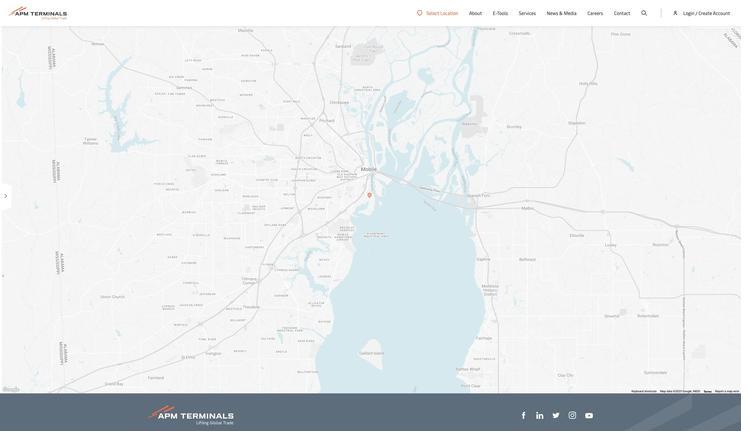 Task type: describe. For each thing, give the bounding box(es) containing it.
create
[[699, 10, 712, 16]]

instagram link
[[569, 412, 576, 419]]

inegi
[[693, 390, 700, 393]]

apmt footer logo image
[[148, 405, 233, 426]]

services
[[519, 10, 536, 16]]

shape link
[[520, 412, 527, 419]]

fill 44 link
[[553, 412, 560, 419]]

news & media button
[[547, 0, 577, 26]]

map
[[660, 390, 666, 393]]

contact
[[614, 10, 630, 16]]

keyboard shortcuts
[[632, 390, 657, 393]]

tools
[[497, 10, 508, 16]]

select location
[[427, 10, 458, 16]]

media
[[564, 10, 577, 16]]

linkedin__x28_alt_x29__3_ link
[[537, 412, 544, 419]]

map
[[727, 390, 733, 393]]

about button
[[469, 0, 482, 26]]

news & media
[[547, 10, 577, 16]]

a
[[725, 390, 726, 393]]

shortcuts
[[645, 390, 657, 393]]

login
[[683, 10, 695, 16]]

news
[[547, 10, 558, 16]]

e-tools button
[[493, 0, 508, 26]]

e-
[[493, 10, 497, 16]]

e-tools
[[493, 10, 508, 16]]

login / create account
[[683, 10, 730, 16]]

services button
[[519, 0, 536, 26]]

terms link
[[704, 390, 712, 394]]

&
[[559, 10, 563, 16]]

select location button
[[417, 10, 458, 16]]

google image
[[1, 386, 21, 394]]



Task type: vqa. For each thing, say whether or not it's contained in the screenshot.
"©2023"
yes



Task type: locate. For each thing, give the bounding box(es) containing it.
instagram image
[[569, 412, 576, 419]]

map data ©2023 google, inegi
[[660, 390, 700, 393]]

report a map error
[[715, 390, 740, 393]]

login / create account link
[[673, 0, 730, 26]]

about
[[469, 10, 482, 16]]

report
[[715, 390, 724, 393]]

terms
[[704, 390, 712, 394]]

error
[[733, 390, 740, 393]]

careers button
[[588, 0, 603, 26]]

terminals
[[701, 10, 721, 16]]

google,
[[683, 390, 692, 393]]

©2023
[[673, 390, 682, 393]]

linkedin image
[[537, 412, 544, 419]]

twitter image
[[553, 412, 560, 419]]

account
[[713, 10, 730, 16]]

you tube link
[[585, 412, 593, 419]]

/
[[696, 10, 698, 16]]

contact button
[[614, 0, 630, 26]]

data
[[667, 390, 673, 393]]

location
[[440, 10, 458, 16]]

keyboard shortcuts button
[[632, 390, 657, 394]]

report a map error link
[[715, 390, 740, 393]]

keyboard
[[632, 390, 644, 393]]

select
[[427, 10, 439, 16]]

facebook image
[[520, 412, 527, 419]]

map region
[[0, 0, 741, 411]]

careers
[[588, 10, 603, 16]]

youtube image
[[585, 413, 593, 419]]



